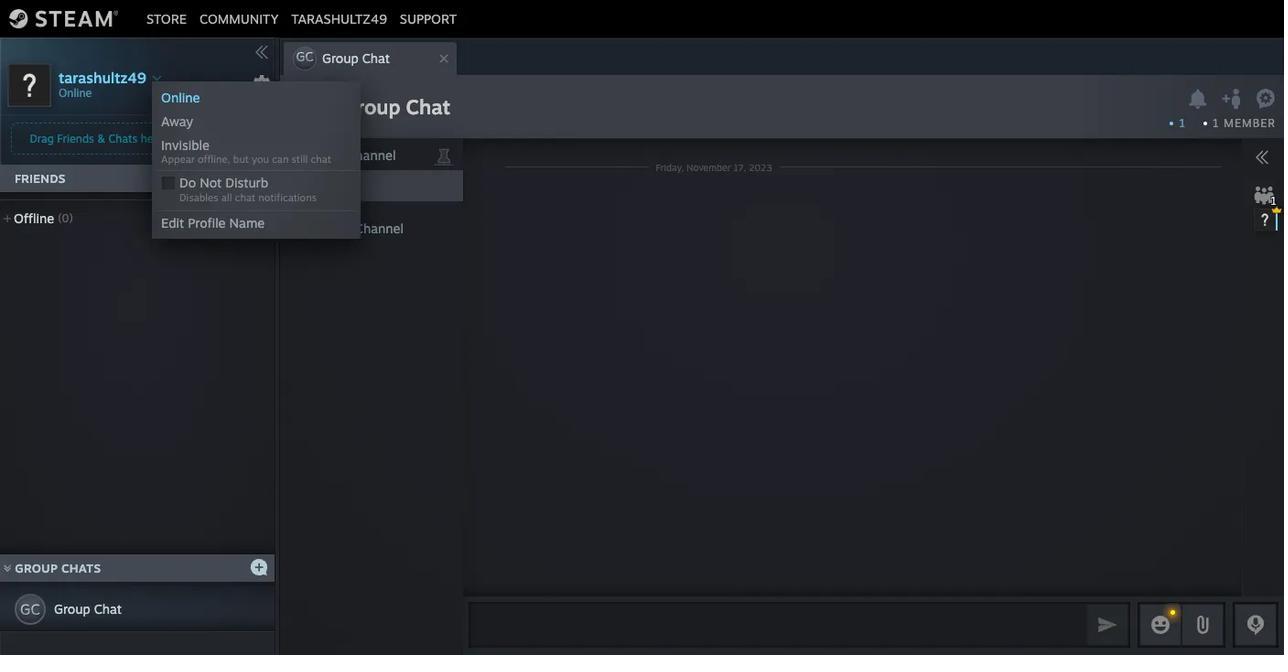 Task type: describe. For each thing, give the bounding box(es) containing it.
member
[[1225, 116, 1277, 130]]

channel for add voice channel
[[355, 221, 404, 236]]

1 for 1
[[1180, 116, 1186, 130]]

drag friends & chats here for easy access
[[30, 132, 245, 146]]

store
[[147, 11, 187, 26]]

do not disturb
[[179, 175, 268, 190]]

chat inside 'gc group chat'
[[362, 50, 390, 66]]

home
[[315, 177, 352, 192]]

text
[[319, 147, 344, 163]]

easy
[[184, 132, 208, 146]]

group inside 'gc group chat'
[[322, 50, 359, 66]]

manage friends list settings image
[[253, 74, 271, 92]]

notifications
[[258, 191, 317, 204]]

you
[[252, 153, 269, 166]]

0 vertical spatial chats
[[109, 132, 138, 146]]

online
[[161, 90, 200, 105]]

0 horizontal spatial chats
[[61, 561, 101, 576]]

1 member
[[1213, 116, 1277, 130]]

all
[[221, 191, 232, 204]]

community link
[[193, 11, 285, 26]]

appear
[[161, 153, 195, 166]]

drag
[[30, 132, 54, 146]]

1 horizontal spatial tarashultz49
[[291, 11, 387, 26]]

0 horizontal spatial tarashultz49
[[59, 68, 146, 87]]

manage group chat settings image
[[1256, 89, 1280, 112]]

store link
[[140, 11, 193, 26]]

submit image
[[1096, 613, 1120, 637]]

still
[[292, 153, 308, 166]]

1 vertical spatial chat
[[235, 191, 256, 204]]

away
[[161, 114, 193, 129]]

channel for add text channel
[[347, 147, 396, 163]]

for
[[167, 132, 181, 146]]

2 vertical spatial gc
[[20, 601, 40, 619]]

0 horizontal spatial chat
[[94, 602, 122, 617]]

online away invisible appear offline, but you can still chat
[[161, 90, 331, 166]]

can
[[272, 153, 289, 166]]

disables
[[179, 191, 218, 204]]

name
[[229, 215, 265, 231]]

collapse chats list image
[[0, 565, 21, 573]]



Task type: vqa. For each thing, say whether or not it's contained in the screenshot.
for
yes



Task type: locate. For each thing, give the bounding box(es) containing it.
0 horizontal spatial group chat
[[54, 602, 122, 617]]

support link
[[394, 11, 464, 26]]

create a group chat image
[[250, 558, 268, 576]]

but
[[233, 153, 249, 166]]

1 add from the top
[[291, 147, 315, 163]]

not
[[200, 175, 222, 190]]

edit profile name
[[161, 215, 265, 231]]

group chat
[[342, 94, 451, 119], [54, 602, 122, 617]]

1 vertical spatial tarashultz49
[[59, 68, 146, 87]]

tarashultz49 up 'gc group chat'
[[291, 11, 387, 26]]

1 horizontal spatial 1
[[1213, 116, 1221, 130]]

1 vertical spatial chats
[[61, 561, 101, 576]]

gc down tarashultz49 link
[[296, 49, 314, 64]]

add voice channel
[[291, 221, 404, 236]]

access
[[211, 132, 245, 146]]

0 horizontal spatial chat
[[235, 191, 256, 204]]

search my friends list image
[[222, 169, 238, 186]]

chats right collapse chats list "icon"
[[61, 561, 101, 576]]

1 vertical spatial gc
[[292, 92, 332, 128]]

1 vertical spatial group chat
[[54, 602, 122, 617]]

chat down group chats
[[94, 602, 122, 617]]

chat down close this tab image
[[406, 94, 451, 119]]

add right 'can'
[[291, 147, 315, 163]]

1 horizontal spatial chats
[[109, 132, 138, 146]]

add text channel
[[291, 147, 396, 163]]

0 vertical spatial gc
[[296, 49, 314, 64]]

0 vertical spatial add
[[291, 147, 315, 163]]

offline
[[14, 211, 54, 226]]

support
[[400, 11, 457, 26]]

friends down "drag"
[[15, 171, 66, 186]]

None text field
[[469, 603, 1083, 648]]

community
[[200, 11, 279, 26]]

chats right & in the left of the page
[[109, 132, 138, 146]]

gc down collapse chats list "icon"
[[20, 601, 40, 619]]

tarashultz49 up & in the left of the page
[[59, 68, 146, 87]]

group chat down group chats
[[54, 602, 122, 617]]

2 vertical spatial chat
[[94, 602, 122, 617]]

group
[[322, 50, 359, 66], [342, 94, 401, 119], [15, 561, 58, 576], [54, 602, 90, 617]]

gc group chat
[[296, 49, 390, 66]]

gc up text
[[292, 92, 332, 128]]

friday,
[[656, 162, 684, 173]]

1 vertical spatial friends
[[15, 171, 66, 186]]

gc
[[296, 49, 314, 64], [292, 92, 332, 128], [20, 601, 40, 619]]

here
[[141, 132, 163, 146]]

0 vertical spatial friends
[[57, 132, 94, 146]]

profile
[[188, 215, 226, 231]]

0 vertical spatial group chat
[[342, 94, 451, 119]]

channel
[[347, 147, 396, 163], [355, 221, 404, 236]]

2 add from the top
[[291, 221, 315, 236]]

1 horizontal spatial chat
[[362, 50, 390, 66]]

&
[[97, 132, 105, 146]]

group chat up unpin channel list icon
[[342, 94, 451, 119]]

add a friend image
[[249, 168, 269, 188]]

unpin channel list image
[[432, 143, 456, 167]]

send special image
[[1192, 614, 1214, 636]]

1 for 1 member
[[1213, 116, 1221, 130]]

close this tab image
[[435, 53, 453, 64]]

chat inside online away invisible appear offline, but you can still chat
[[311, 153, 331, 166]]

tarashultz49
[[291, 11, 387, 26], [59, 68, 146, 87]]

2 1 from the left
[[1213, 116, 1221, 130]]

0 vertical spatial chat
[[362, 50, 390, 66]]

2 horizontal spatial chat
[[406, 94, 451, 119]]

add for add voice channel
[[291, 221, 315, 236]]

manage notification settings image
[[1187, 89, 1210, 109]]

1 vertical spatial chat
[[406, 94, 451, 119]]

1 1 from the left
[[1180, 116, 1186, 130]]

1 vertical spatial channel
[[355, 221, 404, 236]]

group chats
[[15, 561, 101, 576]]

friends left & in the left of the page
[[57, 132, 94, 146]]

gc inside 'gc group chat'
[[296, 49, 314, 64]]

add for add text channel
[[291, 147, 315, 163]]

chat
[[362, 50, 390, 66], [406, 94, 451, 119], [94, 602, 122, 617]]

1 horizontal spatial group chat
[[342, 94, 451, 119]]

expand member list image
[[1255, 150, 1270, 165]]

november
[[687, 162, 731, 173]]

invisible
[[161, 137, 210, 153]]

edit
[[161, 215, 184, 231]]

offline,
[[198, 153, 230, 166]]

chats
[[109, 132, 138, 146], [61, 561, 101, 576]]

friends
[[57, 132, 94, 146], [15, 171, 66, 186]]

17,
[[734, 162, 747, 173]]

invite a friend to this group chat image
[[1222, 87, 1245, 110]]

1
[[1180, 116, 1186, 130], [1213, 116, 1221, 130]]

0 horizontal spatial 1
[[1180, 116, 1186, 130]]

chat down tarashultz49 link
[[362, 50, 390, 66]]

0 vertical spatial channel
[[347, 147, 396, 163]]

channel right voice
[[355, 221, 404, 236]]

0 vertical spatial chat
[[311, 153, 331, 166]]

friday, november 17, 2023
[[656, 162, 773, 173]]

channel right text
[[347, 147, 396, 163]]

disturb
[[226, 175, 268, 190]]

add
[[291, 147, 315, 163], [291, 221, 315, 236]]

1 left 1 member on the right of page
[[1180, 116, 1186, 130]]

chat
[[311, 153, 331, 166], [235, 191, 256, 204]]

disables all chat notifications
[[179, 191, 317, 204]]

do
[[179, 175, 196, 190]]

add left voice
[[291, 221, 315, 236]]

tarashultz49 link
[[285, 11, 394, 26]]

1 vertical spatial add
[[291, 221, 315, 236]]

2023
[[749, 162, 773, 173]]

chat right still
[[311, 153, 331, 166]]

0 vertical spatial tarashultz49
[[291, 11, 387, 26]]

1 horizontal spatial chat
[[311, 153, 331, 166]]

voice
[[319, 221, 351, 236]]

1 left member
[[1213, 116, 1221, 130]]

chat down disturb
[[235, 191, 256, 204]]



